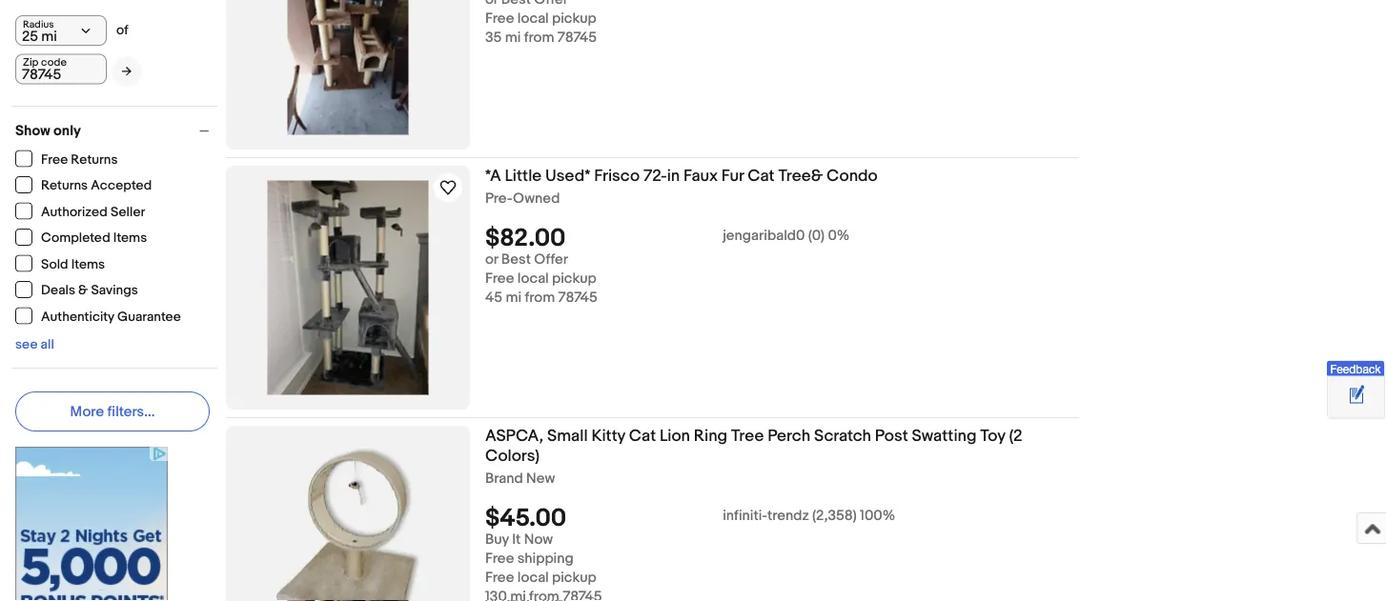 Task type: vqa. For each thing, say whether or not it's contained in the screenshot.
Tree
yes



Task type: describe. For each thing, give the bounding box(es) containing it.
pickup inside infiniti-trendz (2,358) 100% buy it now free shipping free local pickup
[[552, 570, 597, 587]]

aspca, small kitty cat lion ring tree perch scratch post swatting toy (2 colors) image
[[275, 441, 421, 602]]

(0)
[[808, 228, 825, 245]]

*a little used* frisco 72-in faux fur cat tree& condo image
[[267, 181, 429, 395]]

78745 inside jengaribald0 (0) 0% or best offer free local pickup 45 mi from 78745
[[558, 290, 598, 307]]

aspca, small kitty cat lion ring tree perch scratch post swatting toy (2 colors) link
[[485, 426, 1079, 471]]

free local pickup 35 mi from 78745
[[485, 10, 597, 46]]

perch
[[768, 426, 811, 446]]

completed
[[41, 230, 110, 246]]

45
[[485, 290, 503, 307]]

*a
[[485, 166, 501, 186]]

sold items link
[[15, 255, 106, 273]]

more
[[70, 403, 104, 421]]

jengaribald0
[[723, 228, 805, 245]]

filters...
[[107, 403, 155, 421]]

authenticity
[[41, 309, 114, 325]]

small
[[547, 426, 588, 446]]

from inside free local pickup 35 mi from 78745
[[524, 29, 554, 46]]

infiniti-trendz (2,358) 100% buy it now free shipping free local pickup
[[485, 508, 896, 587]]

more filters... button
[[15, 392, 210, 432]]

$82.00
[[485, 224, 566, 254]]

condo
[[827, 166, 878, 186]]

more filters...
[[70, 403, 155, 421]]

free returns
[[41, 152, 118, 168]]

post
[[875, 426, 908, 446]]

*a little used* frisco 72-in faux fur cat tree& condo pre-owned
[[485, 166, 878, 207]]

pickup inside jengaribald0 (0) 0% or best offer free local pickup 45 mi from 78745
[[552, 271, 597, 288]]

of
[[116, 22, 128, 39]]

78745 inside free local pickup 35 mi from 78745
[[558, 29, 597, 46]]

aspca, small kitty cat lion ring tree perch scratch post swatting toy (2 colors) heading
[[485, 426, 1023, 466]]

or
[[485, 251, 498, 269]]

(2,358)
[[813, 508, 857, 525]]

accepted
[[91, 178, 152, 194]]

seller
[[111, 204, 145, 220]]

returns accepted
[[41, 178, 152, 194]]

guarantee
[[117, 309, 181, 325]]

sold
[[41, 257, 68, 273]]

pickup inside free local pickup 35 mi from 78745
[[552, 10, 597, 27]]

new
[[526, 471, 555, 488]]

scratch
[[814, 426, 872, 446]]

free inside jengaribald0 (0) 0% or best offer free local pickup 45 mi from 78745
[[485, 271, 514, 288]]

swatting
[[912, 426, 977, 446]]

authorized seller
[[41, 204, 145, 220]]

from inside jengaribald0 (0) 0% or best offer free local pickup 45 mi from 78745
[[525, 290, 555, 307]]

all
[[41, 337, 54, 353]]

free returns link
[[15, 150, 119, 168]]

items for sold items
[[71, 257, 105, 273]]

authorized
[[41, 204, 108, 220]]

offer
[[534, 251, 568, 269]]

35
[[485, 29, 502, 46]]

*a little used* frisco 72-in faux fur cat tree& condo heading
[[485, 166, 878, 186]]

it
[[512, 532, 521, 549]]

tree&
[[778, 166, 823, 186]]

free inside free local pickup 35 mi from 78745
[[485, 10, 514, 27]]

completed items link
[[15, 229, 148, 246]]

mi inside free local pickup 35 mi from 78745
[[505, 29, 521, 46]]

*a little used* frisco 72-in faux fur cat tree& condo link
[[485, 166, 1079, 190]]

pre-
[[485, 190, 513, 207]]

items for completed items
[[113, 230, 147, 246]]

only
[[53, 122, 81, 139]]

cat inside *a little used* frisco 72-in faux fur cat tree& condo pre-owned
[[748, 166, 775, 186]]

local inside jengaribald0 (0) 0% or best offer free local pickup 45 mi from 78745
[[518, 271, 549, 288]]

deals & savings
[[41, 283, 138, 299]]

used*
[[545, 166, 591, 186]]

ring
[[694, 426, 728, 446]]

show only button
[[15, 122, 217, 139]]

fur
[[722, 166, 744, 186]]

aspca, small kitty cat lion ring tree perch scratch post swatting toy (2 colors) brand new
[[485, 426, 1023, 488]]

authenticity guarantee link
[[15, 308, 182, 325]]



Task type: locate. For each thing, give the bounding box(es) containing it.
buy
[[485, 532, 509, 549]]

cat right fur
[[748, 166, 775, 186]]

deals & savings link
[[15, 281, 139, 299]]

mi inside jengaribald0 (0) 0% or best offer free local pickup 45 mi from 78745
[[506, 290, 522, 307]]

2 vertical spatial local
[[518, 570, 549, 587]]

owned
[[513, 190, 560, 207]]

items up the deals & savings at left
[[71, 257, 105, 273]]

show
[[15, 122, 50, 139]]

3 local from the top
[[518, 570, 549, 587]]

authenticity guarantee
[[41, 309, 181, 325]]

frisco
[[594, 166, 640, 186]]

1 vertical spatial 78745
[[558, 290, 598, 307]]

72-
[[644, 166, 667, 186]]

mi
[[505, 29, 521, 46], [506, 290, 522, 307]]

kitty
[[592, 426, 625, 446]]

2 local from the top
[[518, 271, 549, 288]]

1 vertical spatial local
[[518, 271, 549, 288]]

mi right 45
[[506, 290, 522, 307]]

100%
[[860, 508, 896, 525]]

colors)
[[485, 446, 540, 466]]

0 vertical spatial returns
[[71, 152, 118, 168]]

advertisement region
[[15, 447, 168, 602]]

trendz
[[768, 508, 809, 525]]

little
[[505, 166, 542, 186]]

see
[[15, 337, 38, 353]]

lion
[[660, 426, 690, 446]]

78745 right "35" at left top
[[558, 29, 597, 46]]

tree
[[731, 426, 764, 446]]

1 vertical spatial items
[[71, 257, 105, 273]]

(2
[[1009, 426, 1023, 446]]

infiniti-
[[723, 508, 768, 525]]

toy
[[981, 426, 1006, 446]]

jengaribald0 (0) 0% or best offer free local pickup 45 mi from 78745
[[485, 228, 850, 307]]

see all button
[[15, 337, 54, 353]]

6' cat tree image
[[287, 0, 409, 135]]

show only
[[15, 122, 81, 139]]

sold items
[[41, 257, 105, 273]]

in
[[667, 166, 680, 186]]

0 vertical spatial 78745
[[558, 29, 597, 46]]

78745
[[558, 29, 597, 46], [558, 290, 598, 307]]

faux
[[684, 166, 718, 186]]

items
[[113, 230, 147, 246], [71, 257, 105, 273]]

78745 down offer
[[558, 290, 598, 307]]

0 horizontal spatial cat
[[629, 426, 656, 446]]

returns accepted link
[[15, 176, 153, 194]]

0 vertical spatial cat
[[748, 166, 775, 186]]

aspca,
[[485, 426, 544, 446]]

1 horizontal spatial cat
[[748, 166, 775, 186]]

local inside infiniti-trendz (2,358) 100% buy it now free shipping free local pickup
[[518, 570, 549, 587]]

$45.00
[[485, 505, 567, 534]]

apply within filter image
[[122, 65, 132, 77]]

completed items
[[41, 230, 147, 246]]

best
[[501, 251, 531, 269]]

cat inside aspca, small kitty cat lion ring tree perch scratch post swatting toy (2 colors) brand new
[[629, 426, 656, 446]]

items down seller at the top of the page
[[113, 230, 147, 246]]

0%
[[828, 228, 850, 245]]

1 vertical spatial returns
[[41, 178, 88, 194]]

watch *a little used* frisco 72-in faux fur cat tree& condo image
[[437, 176, 460, 199]]

1 pickup from the top
[[552, 10, 597, 27]]

0 vertical spatial items
[[113, 230, 147, 246]]

0 vertical spatial from
[[524, 29, 554, 46]]

2 vertical spatial pickup
[[552, 570, 597, 587]]

free
[[485, 10, 514, 27], [41, 152, 68, 168], [485, 271, 514, 288], [485, 551, 514, 568], [485, 570, 514, 587]]

from right "35" at left top
[[524, 29, 554, 46]]

pickup
[[552, 10, 597, 27], [552, 271, 597, 288], [552, 570, 597, 587]]

authorized seller link
[[15, 203, 146, 220]]

2 pickup from the top
[[552, 271, 597, 288]]

shipping
[[518, 551, 574, 568]]

&
[[78, 283, 88, 299]]

None text field
[[15, 54, 107, 84]]

brand
[[485, 471, 523, 488]]

0 vertical spatial mi
[[505, 29, 521, 46]]

see all
[[15, 337, 54, 353]]

1 vertical spatial mi
[[506, 290, 522, 307]]

0 vertical spatial pickup
[[552, 10, 597, 27]]

local
[[518, 10, 549, 27], [518, 271, 549, 288], [518, 570, 549, 587]]

now
[[524, 532, 553, 549]]

1 local from the top
[[518, 10, 549, 27]]

0 vertical spatial local
[[518, 10, 549, 27]]

deals
[[41, 283, 75, 299]]

local inside free local pickup 35 mi from 78745
[[518, 10, 549, 27]]

cat left lion
[[629, 426, 656, 446]]

1 vertical spatial cat
[[629, 426, 656, 446]]

savings
[[91, 283, 138, 299]]

from
[[524, 29, 554, 46], [525, 290, 555, 307]]

1 horizontal spatial items
[[113, 230, 147, 246]]

returns
[[71, 152, 118, 168], [41, 178, 88, 194]]

returns up returns accepted in the left of the page
[[71, 152, 118, 168]]

1 vertical spatial from
[[525, 290, 555, 307]]

0 horizontal spatial items
[[71, 257, 105, 273]]

mi right "35" at left top
[[505, 29, 521, 46]]

feedback
[[1331, 363, 1381, 376]]

3 pickup from the top
[[552, 570, 597, 587]]

from down offer
[[525, 290, 555, 307]]

returns down "free returns" link
[[41, 178, 88, 194]]

cat
[[748, 166, 775, 186], [629, 426, 656, 446]]

1 vertical spatial pickup
[[552, 271, 597, 288]]



